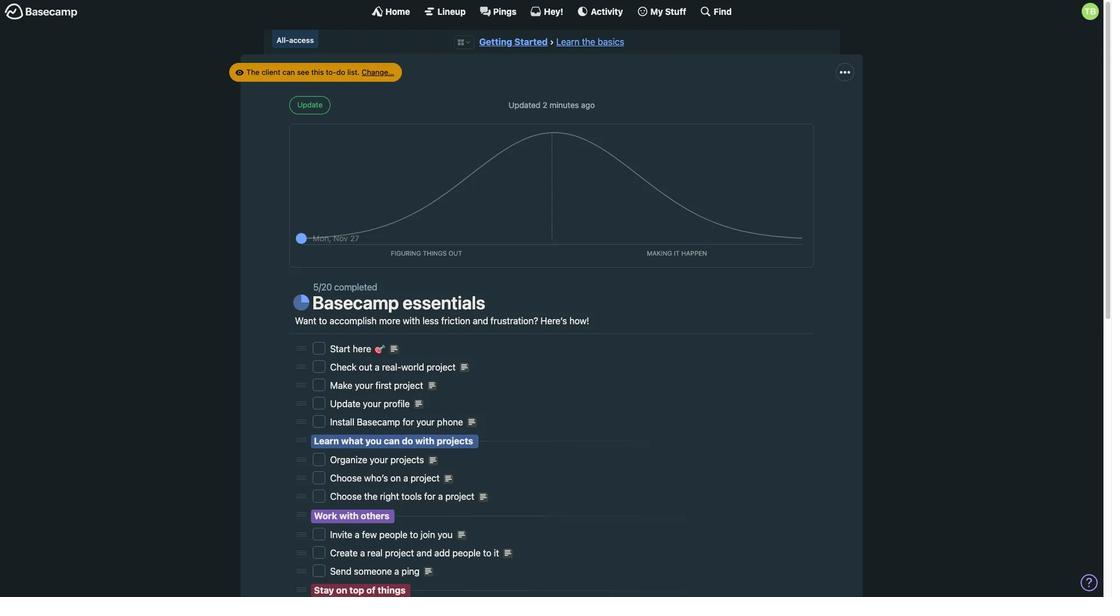 Task type: describe. For each thing, give the bounding box(es) containing it.
basecamp essentials link
[[312, 292, 485, 314]]

check out a real-world project
[[330, 362, 458, 372]]

more
[[379, 316, 400, 326]]

your for profile
[[363, 399, 381, 409]]

add
[[434, 548, 450, 558]]

1 vertical spatial to
[[410, 530, 418, 540]]

5/20 completed
[[313, 282, 377, 293]]

the
[[247, 67, 260, 77]]

ping
[[402, 566, 420, 576]]

real
[[367, 548, 383, 558]]

update for update your profile
[[330, 399, 361, 409]]

list
[[348, 67, 358, 77]]

organize
[[330, 455, 367, 465]]

choose the right tools for a project
[[330, 491, 477, 502]]

basics
[[598, 37, 624, 47]]

work with others link
[[314, 511, 390, 521]]

frustration?
[[491, 316, 538, 326]]

project up the 'tools'
[[411, 473, 440, 483]]

first
[[376, 380, 392, 391]]

project right world
[[427, 362, 456, 372]]

accomplish
[[330, 316, 377, 326]]

project down invite a few people to join you link
[[385, 548, 414, 558]]

0 vertical spatial basecamp
[[312, 292, 399, 314]]

basecamp essentials
[[312, 292, 485, 314]]

1 vertical spatial do
[[402, 436, 413, 446]]

tim burton image
[[1082, 3, 1099, 20]]

start
[[330, 344, 350, 354]]

breadcrumb element
[[264, 30, 840, 55]]

change…
[[362, 67, 395, 77]]

1 vertical spatial with
[[415, 436, 435, 446]]

hey!
[[544, 6, 564, 16]]

right
[[380, 491, 399, 502]]

5/20
[[313, 282, 332, 293]]

make your first project
[[330, 380, 426, 391]]

started
[[515, 37, 548, 47]]

check out a real-world project link
[[330, 362, 458, 372]]

join
[[421, 530, 435, 540]]

choose for choose the right tools for a project
[[330, 491, 362, 502]]

1 vertical spatial learn
[[314, 436, 339, 446]]

›
[[550, 37, 554, 47]]

stuff
[[665, 6, 687, 16]]

switch accounts image
[[5, 3, 78, 21]]

all-
[[277, 36, 289, 45]]

0 horizontal spatial can
[[283, 67, 295, 77]]

to-
[[326, 67, 337, 77]]

0 vertical spatial projects
[[437, 436, 473, 446]]

pings
[[493, 6, 517, 16]]

learn what you can do with projects link
[[314, 436, 473, 446]]

here
[[353, 344, 371, 354]]

stay
[[314, 585, 334, 595]]

learn what you can do with projects
[[314, 436, 473, 446]]

updated 2 minutes ago
[[509, 100, 595, 110]]

update for update
[[297, 100, 323, 109]]

activity
[[591, 6, 623, 16]]

friction
[[441, 316, 470, 326]]

create a real project and add people to it
[[330, 548, 502, 558]]

send
[[330, 566, 352, 576]]

want
[[295, 316, 317, 326]]

others
[[361, 511, 390, 521]]

invite
[[330, 530, 352, 540]]

1 horizontal spatial on
[[391, 473, 401, 483]]

2 horizontal spatial to
[[483, 548, 492, 558]]

update button
[[289, 96, 331, 115]]

my stuff
[[651, 6, 687, 16]]

out
[[359, 362, 373, 372]]

1 vertical spatial for
[[424, 491, 436, 502]]

world
[[401, 362, 424, 372]]

few
[[362, 530, 377, 540]]

.
[[358, 67, 360, 77]]

my stuff button
[[637, 6, 687, 17]]

1 vertical spatial basecamp
[[357, 417, 400, 427]]

install
[[330, 417, 355, 427]]

top
[[350, 585, 364, 595]]

invite a few people to join you link
[[330, 530, 455, 540]]

install basecamp for your phone link
[[330, 417, 466, 427]]

a right the 'tools'
[[438, 491, 443, 502]]

home link
[[372, 6, 410, 17]]

lineup link
[[424, 6, 466, 17]]

make your first project link
[[330, 380, 426, 391]]

things
[[378, 585, 406, 595]]

update your profile
[[330, 399, 412, 409]]

invite a few people to join you
[[330, 530, 455, 540]]

organize your projects
[[330, 455, 427, 465]]

› learn the basics
[[550, 37, 624, 47]]

choose the right tools for a project link
[[330, 491, 477, 502]]

minutes
[[550, 100, 579, 110]]

0 horizontal spatial on
[[336, 585, 347, 595]]

work with others
[[314, 511, 390, 521]]

0 horizontal spatial do
[[337, 67, 346, 77]]

update your profile link
[[330, 399, 412, 409]]



Task type: locate. For each thing, give the bounding box(es) containing it.
your for first
[[355, 380, 373, 391]]

you right join
[[438, 530, 453, 540]]

can
[[283, 67, 295, 77], [384, 436, 400, 446]]

1 vertical spatial projects
[[391, 455, 424, 465]]

all-access
[[277, 36, 314, 45]]

tools
[[402, 491, 422, 502]]

install basecamp for your phone
[[330, 417, 466, 427]]

with down install basecamp for your phone
[[415, 436, 435, 446]]

1 horizontal spatial and
[[473, 316, 488, 326]]

people
[[379, 530, 408, 540], [453, 548, 481, 558]]

for
[[403, 417, 414, 427], [424, 491, 436, 502]]

your up the who's
[[370, 455, 388, 465]]

1 horizontal spatial people
[[453, 548, 481, 558]]

the
[[582, 37, 596, 47], [364, 491, 378, 502]]

the left the basics on the right top of the page
[[582, 37, 596, 47]]

on up right
[[391, 473, 401, 483]]

0 horizontal spatial and
[[417, 548, 432, 558]]

organize your projects link
[[330, 455, 427, 465]]

update
[[297, 100, 323, 109], [330, 399, 361, 409]]

someone
[[354, 566, 392, 576]]

1 horizontal spatial to
[[410, 530, 418, 540]]

the inside breadcrumb element
[[582, 37, 596, 47]]

0 vertical spatial for
[[403, 417, 414, 427]]

with up invite
[[339, 511, 359, 521]]

to right want
[[319, 316, 327, 326]]

1 vertical spatial update
[[330, 399, 361, 409]]

getting
[[479, 37, 512, 47]]

do
[[337, 67, 346, 77], [402, 436, 413, 446]]

profile
[[384, 399, 410, 409]]

1 vertical spatial you
[[438, 530, 453, 540]]

project down world
[[394, 380, 423, 391]]

0 vertical spatial with
[[403, 316, 420, 326]]

people right add
[[453, 548, 481, 558]]

do left list
[[337, 67, 346, 77]]

a right out
[[375, 362, 380, 372]]

on left top
[[336, 585, 347, 595]]

0 vertical spatial on
[[391, 473, 401, 483]]

your down make your first project
[[363, 399, 381, 409]]

to left join
[[410, 530, 418, 540]]

0 vertical spatial can
[[283, 67, 295, 77]]

0 horizontal spatial update
[[297, 100, 323, 109]]

learn the basics link
[[556, 37, 624, 47]]

who's
[[364, 473, 388, 483]]

projects down learn what you can do with projects link
[[391, 455, 424, 465]]

0 vertical spatial people
[[379, 530, 408, 540]]

updated
[[509, 100, 541, 110]]

a left ping
[[394, 566, 399, 576]]

getting started link
[[479, 37, 548, 47]]

how!
[[570, 316, 589, 326]]

access
[[289, 36, 314, 45]]

update inside button
[[297, 100, 323, 109]]

1 choose from the top
[[330, 473, 362, 483]]

people right few
[[379, 530, 408, 540]]

project right the 'tools'
[[445, 491, 475, 502]]

0 horizontal spatial the
[[364, 491, 378, 502]]

update up the 'install'
[[330, 399, 361, 409]]

basecamp up accomplish on the bottom of page
[[312, 292, 399, 314]]

learn inside breadcrumb element
[[556, 37, 580, 47]]

want to accomplish more with less friction and frustration? here's how!
[[295, 316, 589, 326]]

the client can see this to-do list . change…
[[247, 67, 395, 77]]

main element
[[0, 0, 1104, 22]]

1 vertical spatial the
[[364, 491, 378, 502]]

update down see
[[297, 100, 323, 109]]

stay on top of things link
[[314, 585, 406, 595]]

can left see
[[283, 67, 295, 77]]

a left real
[[360, 548, 365, 558]]

home
[[386, 6, 410, 16]]

2
[[543, 100, 548, 110]]

your down out
[[355, 380, 373, 391]]

completed
[[334, 282, 377, 293]]

what
[[341, 436, 363, 446]]

create
[[330, 548, 358, 558]]

choose who's on a project
[[330, 473, 442, 483]]

a left few
[[355, 530, 360, 540]]

1 horizontal spatial you
[[438, 530, 453, 540]]

real-
[[382, 362, 401, 372]]

2 vertical spatial with
[[339, 511, 359, 521]]

less
[[423, 316, 439, 326]]

a up choose the right tools for a project
[[403, 473, 408, 483]]

you up organize your projects link
[[365, 436, 382, 446]]

choose who's on a project link
[[330, 473, 442, 483]]

1 vertical spatial on
[[336, 585, 347, 595]]

choose for choose who's on a project
[[330, 473, 362, 483]]

0 vertical spatial update
[[297, 100, 323, 109]]

you
[[365, 436, 382, 446], [438, 530, 453, 540]]

ago
[[581, 100, 595, 110]]

start here 🎯 link
[[330, 344, 388, 354]]

activity link
[[577, 6, 623, 17]]

work
[[314, 511, 337, 521]]

with left less
[[403, 316, 420, 326]]

1 vertical spatial people
[[453, 548, 481, 558]]

1 horizontal spatial the
[[582, 37, 596, 47]]

to left it
[[483, 548, 492, 558]]

learn right the › at the left top
[[556, 37, 580, 47]]

here's
[[541, 316, 567, 326]]

do down 'install basecamp for your phone' link
[[402, 436, 413, 446]]

2 minutes ago element
[[543, 100, 595, 110]]

0 horizontal spatial for
[[403, 417, 414, 427]]

0 horizontal spatial learn
[[314, 436, 339, 446]]

0 horizontal spatial you
[[365, 436, 382, 446]]

1 vertical spatial choose
[[330, 491, 362, 502]]

all-access element
[[272, 30, 318, 48]]

your left the phone
[[417, 417, 435, 427]]

with
[[403, 316, 420, 326], [415, 436, 435, 446], [339, 511, 359, 521]]

find
[[714, 6, 732, 16]]

projects down the phone
[[437, 436, 473, 446]]

of
[[366, 585, 376, 595]]

1 horizontal spatial do
[[402, 436, 413, 446]]

0 vertical spatial do
[[337, 67, 346, 77]]

choose up work with others
[[330, 491, 362, 502]]

send someone a ping
[[330, 566, 422, 576]]

essentials
[[403, 292, 485, 314]]

client
[[262, 67, 281, 77]]

this
[[312, 67, 324, 77]]

1 horizontal spatial projects
[[437, 436, 473, 446]]

check
[[330, 362, 357, 372]]

0 vertical spatial learn
[[556, 37, 580, 47]]

can down 'install basecamp for your phone' link
[[384, 436, 400, 446]]

make
[[330, 380, 353, 391]]

0 horizontal spatial projects
[[391, 455, 424, 465]]

lineup
[[438, 6, 466, 16]]

0 vertical spatial and
[[473, 316, 488, 326]]

learn down the 'install'
[[314, 436, 339, 446]]

1 horizontal spatial learn
[[556, 37, 580, 47]]

2 choose from the top
[[330, 491, 362, 502]]

and right friction
[[473, 316, 488, 326]]

pings button
[[480, 6, 517, 17]]

your for projects
[[370, 455, 388, 465]]

phone
[[437, 417, 463, 427]]

1 horizontal spatial can
[[384, 436, 400, 446]]

your
[[355, 380, 373, 391], [363, 399, 381, 409], [417, 417, 435, 427], [370, 455, 388, 465]]

see
[[297, 67, 310, 77]]

0 vertical spatial the
[[582, 37, 596, 47]]

0 vertical spatial choose
[[330, 473, 362, 483]]

1 vertical spatial and
[[417, 548, 432, 558]]

2 vertical spatial to
[[483, 548, 492, 558]]

0 vertical spatial you
[[365, 436, 382, 446]]

basecamp down 'update your profile'
[[357, 417, 400, 427]]

🎯
[[374, 344, 385, 354]]

0 horizontal spatial people
[[379, 530, 408, 540]]

and
[[473, 316, 488, 326], [417, 548, 432, 558]]

send someone a ping link
[[330, 566, 422, 576]]

1 horizontal spatial update
[[330, 399, 361, 409]]

the left right
[[364, 491, 378, 502]]

for down profile
[[403, 417, 414, 427]]

find button
[[700, 6, 732, 17]]

5/20 completed link
[[313, 282, 377, 293]]

learn
[[556, 37, 580, 47], [314, 436, 339, 446]]

0 vertical spatial to
[[319, 316, 327, 326]]

for right the 'tools'
[[424, 491, 436, 502]]

1 vertical spatial can
[[384, 436, 400, 446]]

choose down organize
[[330, 473, 362, 483]]

and left add
[[417, 548, 432, 558]]

0 horizontal spatial to
[[319, 316, 327, 326]]

change… link
[[362, 67, 395, 77]]

my
[[651, 6, 663, 16]]

1 horizontal spatial for
[[424, 491, 436, 502]]



Task type: vqa. For each thing, say whether or not it's contained in the screenshot.
Create a real project and add people to it
yes



